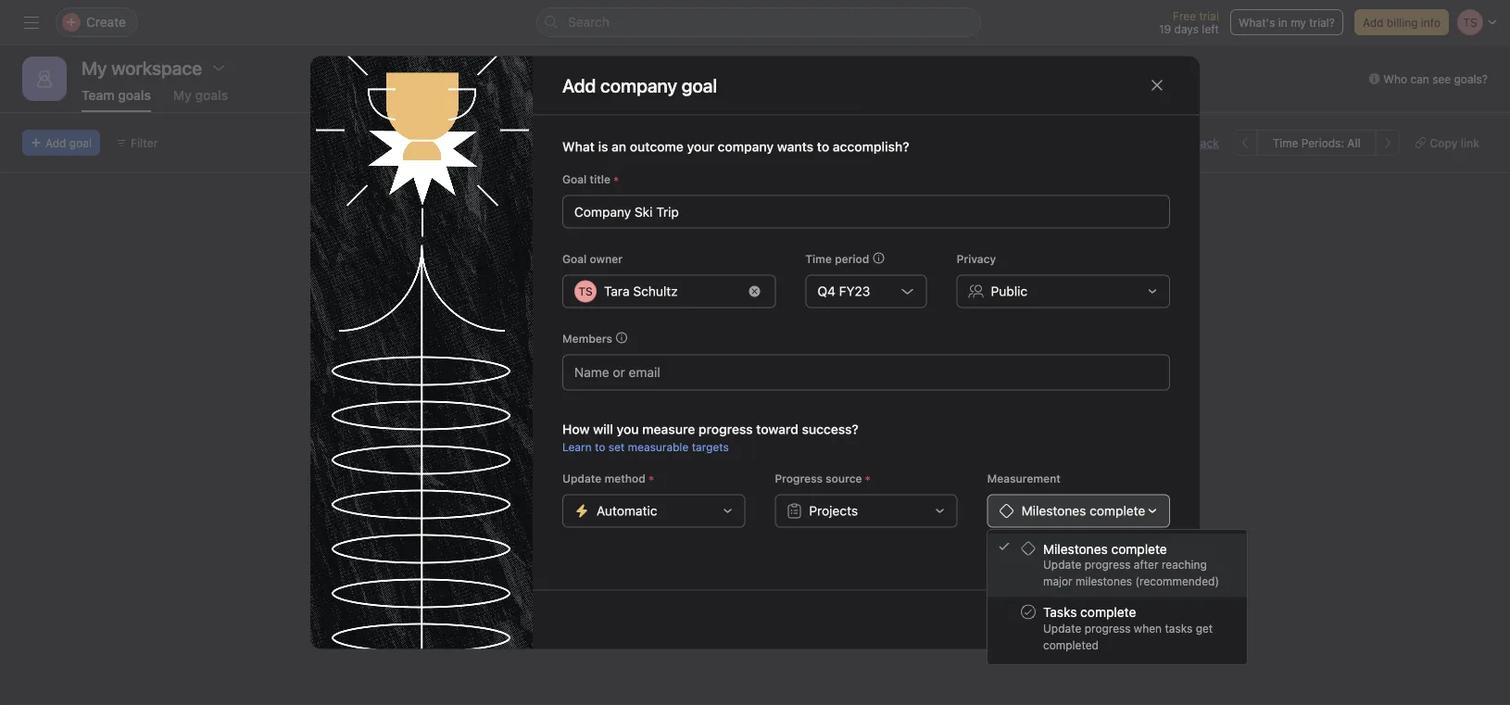 Task type: describe. For each thing, give the bounding box(es) containing it.
update for milestones
[[1044, 558, 1082, 571]]

team
[[82, 88, 115, 103]]

automatic
[[597, 503, 658, 519]]

add for add your company mission to align your work and stay inspired. only members with full access can edit.
[[338, 248, 362, 263]]

access
[[862, 248, 904, 263]]

my goals link
[[173, 88, 228, 112]]

milestones
[[1076, 575, 1133, 588]]

add your company mission to align your work and stay inspired. only members with full access can edit.
[[338, 248, 959, 263]]

tasks complete update progress when tasks get completed
[[1044, 605, 1214, 652]]

1 vertical spatial company
[[396, 248, 450, 263]]

stay
[[638, 248, 663, 263]]

toward success?
[[757, 422, 859, 437]]

progress
[[775, 472, 823, 485]]

progress for milestones complete
[[1085, 558, 1131, 571]]

Mission title text field
[[327, 188, 420, 231]]

Name or email text field
[[575, 361, 675, 383]]

to inside how will you measure progress toward success? learn to set measurable targets
[[595, 441, 606, 454]]

title
[[590, 173, 611, 186]]

19
[[1160, 22, 1172, 35]]

left
[[1203, 22, 1220, 35]]

learn to set measurable targets link
[[563, 441, 729, 454]]

owner
[[590, 253, 623, 266]]

pt.
[[353, 493, 371, 508]]

team goals
[[82, 88, 151, 103]]

at risk • 0%
[[1080, 494, 1143, 507]]

goal for goal owner
[[563, 253, 587, 266]]

0 vertical spatial to
[[503, 248, 515, 263]]

save goal button
[[1089, 603, 1171, 637]]

when
[[1134, 622, 1162, 635]]

search button
[[537, 7, 982, 37]]

goal for goal title
[[563, 173, 587, 186]]

Enter goal name text field
[[563, 195, 1171, 229]]

free trial 19 days left
[[1160, 9, 1220, 35]]

major
[[1044, 575, 1073, 588]]

what's in my trial?
[[1239, 16, 1336, 29]]

1 horizontal spatial can
[[1411, 72, 1430, 85]]

with
[[812, 248, 837, 263]]

completed
[[1044, 639, 1099, 652]]

progress for tasks complete
[[1085, 622, 1131, 635]]

method
[[605, 472, 646, 485]]

milestones for milestones complete update progress after reaching major milestones (recommended)
[[1044, 541, 1108, 557]]

targets
[[692, 441, 729, 454]]

inspired.
[[667, 248, 718, 263]]

learn
[[563, 441, 592, 454]]

is
[[598, 139, 608, 154]]

q4 fy23 button
[[806, 275, 928, 308]]

who can see goals?
[[1384, 72, 1489, 85]]

copy link button
[[1408, 130, 1489, 156]]

outcome
[[630, 139, 684, 154]]

measure
[[643, 422, 695, 437]]

0 horizontal spatial your
[[366, 248, 392, 263]]

send feedback
[[1141, 136, 1220, 149]]

ts inside add company goal dialog
[[579, 285, 593, 298]]

info
[[1422, 16, 1441, 29]]

goals?
[[1455, 72, 1489, 85]]

tasks
[[1044, 605, 1077, 620]]

milestones complete button
[[988, 495, 1171, 528]]

add for add company goal
[[563, 74, 596, 96]]

an
[[612, 139, 627, 154]]

milestones for milestones complete
[[1022, 503, 1087, 519]]

how
[[563, 422, 590, 437]]

save
[[1101, 612, 1130, 627]]

search
[[568, 14, 610, 30]]

you
[[617, 422, 639, 437]]

add for add billing info
[[1363, 16, 1384, 29]]

my workspace
[[82, 57, 202, 78]]

who
[[1384, 72, 1408, 85]]

schultz
[[633, 284, 678, 299]]

milestones complete update progress after reaching major milestones (recommended)
[[1044, 541, 1220, 588]]

members
[[753, 248, 809, 263]]

projects
[[810, 503, 858, 519]]

time
[[806, 253, 832, 266]]

0%
[[1126, 494, 1143, 507]]

tara schultz
[[604, 284, 678, 299]]

ts button
[[1136, 539, 1158, 561]]

work
[[580, 248, 609, 263]]

automatic button
[[563, 495, 746, 528]]

feedback
[[1171, 136, 1220, 149]]

public
[[991, 284, 1028, 299]]

billing
[[1387, 16, 1419, 29]]

align
[[518, 248, 547, 263]]

what
[[563, 139, 595, 154]]

company goal
[[601, 74, 718, 96]]

required image for title
[[611, 174, 622, 185]]

complete inside dropdown button
[[1090, 503, 1146, 519]]

tara
[[604, 284, 630, 299]]

search list box
[[537, 7, 982, 37]]

q4
[[818, 284, 836, 299]]

free
[[1174, 9, 1197, 22]]



Task type: vqa. For each thing, say whether or not it's contained in the screenshot.
New project or portfolio image
no



Task type: locate. For each thing, give the bounding box(es) containing it.
1 horizontal spatial goal
[[1133, 612, 1159, 627]]

members
[[563, 332, 613, 345]]

goal for add goal
[[69, 136, 92, 149]]

goal down team
[[69, 136, 92, 149]]

tasks
[[1166, 622, 1193, 635]]

progress inside how will you measure progress toward success? learn to set measurable targets
[[699, 422, 753, 437]]

at
[[1080, 494, 1091, 507]]

update method
[[563, 472, 646, 485]]

2 vertical spatial progress
[[1085, 622, 1131, 635]]

0 horizontal spatial goals
[[118, 88, 151, 103]]

add goal button
[[22, 130, 100, 156]]

add
[[1363, 16, 1384, 29], [563, 74, 596, 96], [45, 136, 66, 149], [338, 248, 362, 263]]

required image down 'an'
[[611, 174, 622, 185]]

my
[[1291, 16, 1307, 29]]

1 vertical spatial required image
[[863, 473, 874, 484]]

0 vertical spatial can
[[1411, 72, 1430, 85]]

add billing info
[[1363, 16, 1441, 29]]

required image
[[646, 473, 657, 484]]

company inside dialog
[[718, 139, 774, 154]]

update
[[563, 472, 602, 485], [1044, 558, 1082, 571], [1044, 622, 1082, 635]]

i
[[374, 493, 377, 508]]

ts up after
[[1140, 543, 1154, 556]]

to left set
[[595, 441, 606, 454]]

add for add goal
[[45, 136, 66, 149]]

1 goals from the left
[[118, 88, 151, 103]]

1 horizontal spatial goals
[[195, 88, 228, 103]]

full
[[841, 248, 859, 263]]

time period
[[806, 253, 870, 266]]

send feedback link
[[1141, 134, 1220, 151]]

copy link
[[1431, 136, 1480, 149]]

progress source
[[775, 472, 863, 485]]

pt. i
[[353, 493, 377, 508]]

milestones up major
[[1044, 541, 1108, 557]]

1 vertical spatial ts
[[1140, 543, 1154, 556]]

goals for my goals
[[195, 88, 228, 103]]

0 horizontal spatial ts
[[579, 285, 593, 298]]

trial?
[[1310, 16, 1336, 29]]

1 vertical spatial can
[[908, 248, 929, 263]]

0 vertical spatial milestones
[[1022, 503, 1087, 519]]

1 horizontal spatial ts
[[1140, 543, 1154, 556]]

add billing info button
[[1355, 9, 1450, 35]]

wants
[[778, 139, 814, 154]]

goal right save
[[1133, 612, 1159, 627]]

goals down my workspace
[[118, 88, 151, 103]]

progress up targets
[[699, 422, 753, 437]]

0 vertical spatial goal
[[563, 173, 587, 186]]

complete for tasks complete
[[1081, 605, 1137, 620]]

add inside button
[[45, 136, 66, 149]]

1 vertical spatial goal
[[563, 253, 587, 266]]

1 vertical spatial goal
[[1133, 612, 1159, 627]]

1 horizontal spatial required image
[[863, 473, 874, 484]]

privacy
[[957, 253, 997, 266]]

progress
[[699, 422, 753, 437], [1085, 558, 1131, 571], [1085, 622, 1131, 635]]

2 vertical spatial update
[[1044, 622, 1082, 635]]

test
[[353, 372, 379, 387]]

1 vertical spatial update
[[1044, 558, 1082, 571]]

days
[[1175, 22, 1199, 35]]

progress up milestones
[[1085, 558, 1131, 571]]

progress inside milestones complete update progress after reaching major milestones (recommended)
[[1085, 558, 1131, 571]]

can left see
[[1411, 72, 1430, 85]]

cancel button
[[1012, 603, 1078, 637]]

link
[[1461, 136, 1480, 149]]

send
[[1141, 136, 1168, 149]]

edit.
[[933, 248, 959, 263]]

team goals link
[[82, 88, 151, 112]]

1 vertical spatial milestones
[[1044, 541, 1108, 557]]

2 goals from the left
[[195, 88, 228, 103]]

required image
[[611, 174, 622, 185], [863, 473, 874, 484]]

milestones inside dropdown button
[[1022, 503, 1087, 519]]

a
[[383, 372, 391, 387]]

0 horizontal spatial to
[[503, 248, 515, 263]]

what's in my trial? button
[[1231, 9, 1344, 35]]

goal title
[[563, 173, 611, 186]]

projects button
[[775, 495, 958, 528]]

add company goal dialog
[[311, 56, 1200, 649]]

add company goal
[[563, 74, 718, 96]]

1 horizontal spatial to
[[595, 441, 606, 454]]

company left wants
[[718, 139, 774, 154]]

period
[[835, 253, 870, 266]]

test a
[[353, 372, 391, 387]]

progress inside tasks complete update progress when tasks get completed
[[1085, 622, 1131, 635]]

company
[[718, 139, 774, 154], [396, 248, 450, 263]]

update down learn
[[563, 472, 602, 485]]

complete inside milestones complete update progress after reaching major milestones (recommended)
[[1112, 541, 1168, 557]]

0 horizontal spatial company
[[396, 248, 450, 263]]

0 horizontal spatial goal
[[69, 136, 92, 149]]

milestones complete
[[1022, 503, 1146, 519]]

update for tasks
[[1044, 622, 1082, 635]]

0 horizontal spatial can
[[908, 248, 929, 263]]

goal inside save goal button
[[1133, 612, 1159, 627]]

0 vertical spatial company
[[718, 139, 774, 154]]

2 horizontal spatial your
[[687, 139, 715, 154]]

add inside dialog
[[563, 74, 596, 96]]

in
[[1279, 16, 1288, 29]]

0 vertical spatial required image
[[611, 174, 622, 185]]

goals for team goals
[[118, 88, 151, 103]]

cancel
[[1025, 612, 1066, 627]]

add inside button
[[1363, 16, 1384, 29]]

complete for milestones complete
[[1112, 541, 1168, 557]]

source
[[826, 472, 863, 485]]

1 goal from the top
[[563, 173, 587, 186]]

your inside add company goal dialog
[[687, 139, 715, 154]]

update inside milestones complete update progress after reaching major milestones (recommended)
[[1044, 558, 1082, 571]]

and
[[613, 248, 635, 263]]

update inside tasks complete update progress when tasks get completed
[[1044, 622, 1082, 635]]

ts left tara
[[579, 285, 593, 298]]

goals inside 'link'
[[118, 88, 151, 103]]

goal owner
[[563, 253, 623, 266]]

0 vertical spatial progress
[[699, 422, 753, 437]]

1 horizontal spatial your
[[550, 248, 577, 263]]

mission
[[454, 248, 499, 263]]

milestones down measurement
[[1022, 503, 1087, 519]]

0 vertical spatial ts
[[579, 285, 593, 298]]

goals
[[338, 312, 395, 338]]

complete inside tasks complete update progress when tasks get completed
[[1081, 605, 1137, 620]]

reaching
[[1162, 558, 1208, 571]]

risk
[[1094, 494, 1113, 507]]

1 vertical spatial complete
[[1112, 541, 1168, 557]]

2 vertical spatial complete
[[1081, 605, 1137, 620]]

my
[[173, 88, 192, 103]]

progress left when
[[1085, 622, 1131, 635]]

my goals
[[173, 88, 228, 103]]

close this dialog image
[[1150, 78, 1165, 93]]

remove image
[[749, 286, 760, 297]]

required image for source
[[863, 473, 874, 484]]

1 vertical spatial progress
[[1085, 558, 1131, 571]]

measurable
[[628, 441, 689, 454]]

0 vertical spatial update
[[563, 472, 602, 485]]

see
[[1433, 72, 1452, 85]]

company left 'mission'
[[396, 248, 450, 263]]

milestones
[[1022, 503, 1087, 519], [1044, 541, 1108, 557]]

required image up the projects dropdown button
[[863, 473, 874, 484]]

goal for save goal
[[1133, 612, 1159, 627]]

fy23
[[840, 284, 871, 299]]

will
[[593, 422, 614, 437]]

can left edit.
[[908, 248, 929, 263]]

can
[[1411, 72, 1430, 85], [908, 248, 929, 263]]

after
[[1134, 558, 1159, 571]]

1 vertical spatial to
[[595, 441, 606, 454]]

goals right my
[[195, 88, 228, 103]]

goal
[[563, 173, 587, 186], [563, 253, 587, 266]]

update up major
[[1044, 558, 1082, 571]]

milestones inside milestones complete update progress after reaching major milestones (recommended)
[[1044, 541, 1108, 557]]

goal
[[69, 136, 92, 149], [1133, 612, 1159, 627]]

add goal
[[45, 136, 92, 149]]

your down mission title text box
[[366, 248, 392, 263]]

0 vertical spatial goal
[[69, 136, 92, 149]]

to
[[503, 248, 515, 263], [595, 441, 606, 454]]

measurement
[[988, 472, 1061, 485]]

0 vertical spatial complete
[[1090, 503, 1146, 519]]

q4 fy23
[[818, 284, 871, 299]]

goal left title
[[563, 173, 587, 186]]

update down tasks at the bottom of the page
[[1044, 622, 1082, 635]]

your right align at the top
[[550, 248, 577, 263]]

goal inside add goal button
[[69, 136, 92, 149]]

to left align at the top
[[503, 248, 515, 263]]

ts inside button
[[1140, 543, 1154, 556]]

2 goal from the top
[[563, 253, 587, 266]]

your right outcome
[[687, 139, 715, 154]]

1 horizontal spatial company
[[718, 139, 774, 154]]

update inside add company goal dialog
[[563, 472, 602, 485]]

set
[[609, 441, 625, 454]]

public button
[[957, 275, 1171, 308]]

goal left owner
[[563, 253, 587, 266]]

(recommended)
[[1136, 575, 1220, 588]]

copy
[[1431, 136, 1458, 149]]

only
[[722, 248, 749, 263]]

0 horizontal spatial required image
[[611, 174, 622, 185]]



